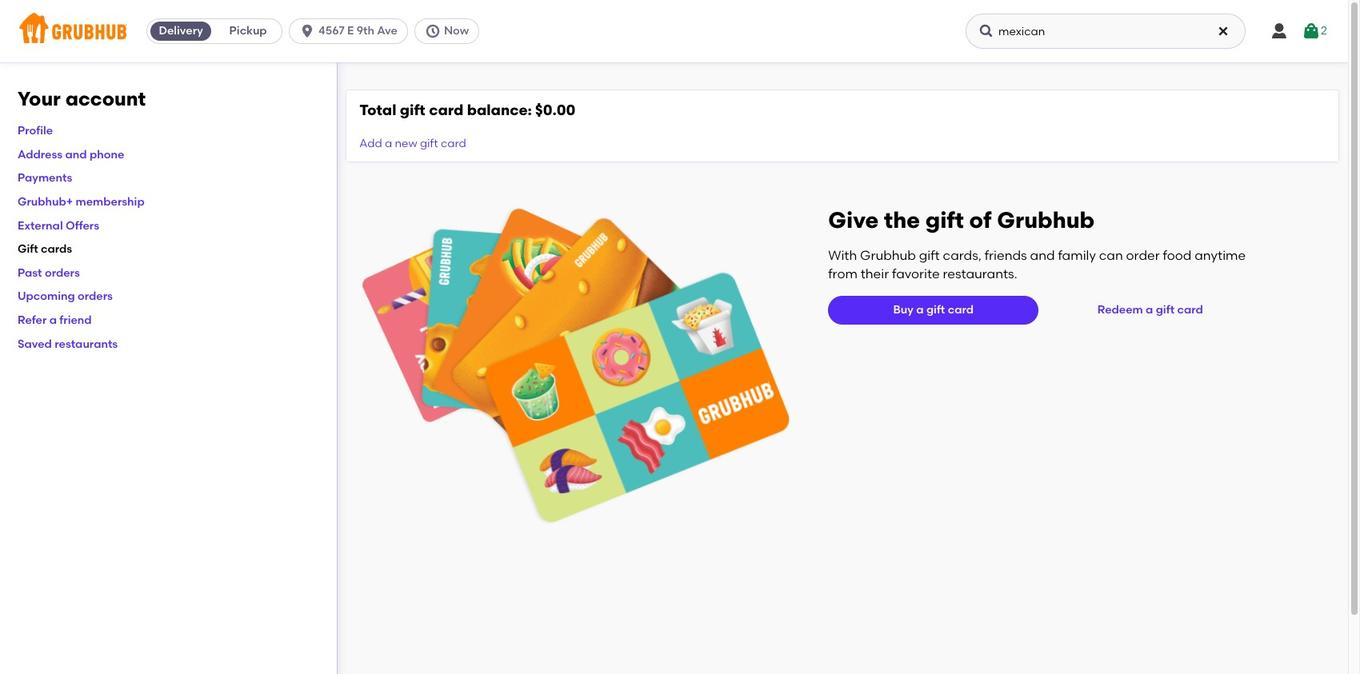 Task type: vqa. For each thing, say whether or not it's contained in the screenshot.
the bottommost (mission
no



Task type: locate. For each thing, give the bounding box(es) containing it.
grubhub
[[997, 207, 1095, 234], [860, 248, 916, 263]]

0 vertical spatial grubhub
[[997, 207, 1095, 234]]

from
[[828, 266, 858, 281]]

0 vertical spatial and
[[65, 148, 87, 162]]

restaurants
[[55, 337, 118, 351]]

cards
[[41, 243, 72, 256]]

friends
[[985, 248, 1027, 263]]

account
[[65, 87, 146, 110]]

past orders
[[18, 266, 80, 280]]

orders
[[45, 266, 80, 280], [78, 290, 113, 304]]

a right buy at the top right of page
[[917, 303, 924, 317]]

add a new gift card
[[360, 137, 466, 151]]

card inside button
[[1178, 303, 1203, 317]]

gift up favorite
[[919, 248, 940, 263]]

cards,
[[943, 248, 982, 263]]

a inside button
[[1146, 303, 1153, 317]]

gift left of
[[926, 207, 964, 234]]

1 vertical spatial grubhub
[[860, 248, 916, 263]]

delivery
[[159, 24, 203, 38]]

1 horizontal spatial grubhub
[[997, 207, 1095, 234]]

0 vertical spatial orders
[[45, 266, 80, 280]]

a
[[385, 137, 392, 151], [917, 303, 924, 317], [1146, 303, 1153, 317], [49, 314, 57, 327]]

food
[[1163, 248, 1192, 263]]

anytime
[[1195, 248, 1246, 263]]

external
[[18, 219, 63, 233]]

svg image inside 2 button
[[1302, 22, 1321, 41]]

buy
[[894, 303, 914, 317]]

now button
[[414, 18, 486, 44]]

payments
[[18, 172, 72, 185]]

a left new
[[385, 137, 392, 151]]

svg image left 4567 on the left of page
[[299, 23, 315, 39]]

a right redeem
[[1146, 303, 1153, 317]]

redeem a gift card
[[1098, 303, 1203, 317]]

their
[[861, 266, 889, 281]]

a for redeem
[[1146, 303, 1153, 317]]

grubhub up the with grubhub gift cards, friends and family can order food anytime from their favorite restaurants.
[[997, 207, 1095, 234]]

1 horizontal spatial and
[[1030, 248, 1055, 263]]

grubhub+
[[18, 195, 73, 209]]

1 horizontal spatial svg image
[[425, 23, 441, 39]]

gift card image
[[363, 207, 790, 525]]

9th
[[357, 24, 375, 38]]

restaurants.
[[943, 266, 1018, 281]]

2 svg image from the left
[[425, 23, 441, 39]]

favorite
[[892, 266, 940, 281]]

refer a friend
[[18, 314, 92, 327]]

refer a friend link
[[18, 314, 92, 327]]

svg image left now
[[425, 23, 441, 39]]

address and phone
[[18, 148, 124, 162]]

the
[[884, 207, 920, 234]]

1 svg image from the left
[[299, 23, 315, 39]]

upcoming orders link
[[18, 290, 113, 304]]

buy a gift card link
[[828, 296, 1039, 325]]

main navigation navigation
[[0, 0, 1348, 62]]

family
[[1058, 248, 1096, 263]]

and left phone on the top
[[65, 148, 87, 162]]

with
[[828, 248, 857, 263]]

balance:
[[467, 101, 532, 119]]

order
[[1126, 248, 1160, 263]]

card down restaurants. at the right top
[[948, 303, 974, 317]]

profile
[[18, 124, 53, 138]]

orders up upcoming orders
[[45, 266, 80, 280]]

card
[[429, 101, 464, 119], [441, 137, 466, 151], [948, 303, 974, 317], [1178, 303, 1203, 317]]

0 horizontal spatial grubhub
[[860, 248, 916, 263]]

grubhub inside the with grubhub gift cards, friends and family can order food anytime from their favorite restaurants.
[[860, 248, 916, 263]]

gift
[[400, 101, 425, 119], [420, 137, 438, 151], [926, 207, 964, 234], [919, 248, 940, 263], [927, 303, 945, 317], [1156, 303, 1175, 317]]

orders up "friend"
[[78, 290, 113, 304]]

gift cards
[[18, 243, 72, 256]]

address
[[18, 148, 63, 162]]

new
[[395, 137, 417, 151]]

payments link
[[18, 172, 72, 185]]

and left family
[[1030, 248, 1055, 263]]

svg image
[[299, 23, 315, 39], [425, 23, 441, 39]]

with grubhub gift cards, friends and family can order food anytime from their favorite restaurants.
[[828, 248, 1246, 281]]

1 vertical spatial and
[[1030, 248, 1055, 263]]

card down total gift card balance: $0.00
[[441, 137, 466, 151]]

svg image for now
[[425, 23, 441, 39]]

grubhub up "their"
[[860, 248, 916, 263]]

gift right buy at the top right of page
[[927, 303, 945, 317]]

Search for food, convenience, alcohol... search field
[[966, 14, 1246, 49]]

0 horizontal spatial svg image
[[299, 23, 315, 39]]

a right refer
[[49, 314, 57, 327]]

give the gift of grubhub
[[828, 207, 1095, 234]]

svg image inside 4567 e 9th ave button
[[299, 23, 315, 39]]

svg image
[[1270, 22, 1289, 41], [1302, 22, 1321, 41], [979, 23, 995, 39], [1217, 25, 1230, 38]]

card down food
[[1178, 303, 1203, 317]]

and
[[65, 148, 87, 162], [1030, 248, 1055, 263]]

gift inside the with grubhub gift cards, friends and family can order food anytime from their favorite restaurants.
[[919, 248, 940, 263]]

redeem a gift card button
[[1091, 296, 1210, 325]]

saved restaurants link
[[18, 337, 118, 351]]

past
[[18, 266, 42, 280]]

1 vertical spatial orders
[[78, 290, 113, 304]]

gift right redeem
[[1156, 303, 1175, 317]]

svg image inside now button
[[425, 23, 441, 39]]

gift inside button
[[1156, 303, 1175, 317]]

0 horizontal spatial and
[[65, 148, 87, 162]]

gift for with grubhub gift cards, friends and family can order food anytime from their favorite restaurants.
[[919, 248, 940, 263]]

gift right new
[[420, 137, 438, 151]]

delivery button
[[147, 18, 215, 44]]



Task type: describe. For each thing, give the bounding box(es) containing it.
past orders link
[[18, 266, 80, 280]]

a for refer
[[49, 314, 57, 327]]

gift for redeem a gift card
[[1156, 303, 1175, 317]]

ave
[[377, 24, 398, 38]]

refer
[[18, 314, 47, 327]]

gift for buy a gift card
[[927, 303, 945, 317]]

saved
[[18, 337, 52, 351]]

gift
[[18, 243, 38, 256]]

$0.00
[[535, 101, 576, 119]]

4567 e 9th ave
[[319, 24, 398, 38]]

address and phone link
[[18, 148, 124, 162]]

total gift card balance: $0.00
[[360, 101, 576, 119]]

pickup
[[229, 24, 267, 38]]

upcoming orders
[[18, 290, 113, 304]]

grubhub+ membership link
[[18, 195, 145, 209]]

offers
[[66, 219, 99, 233]]

membership
[[76, 195, 145, 209]]

gift cards link
[[18, 243, 72, 256]]

of
[[970, 207, 992, 234]]

redeem
[[1098, 303, 1143, 317]]

2 button
[[1302, 17, 1328, 46]]

card up add a new gift card
[[429, 101, 464, 119]]

upcoming
[[18, 290, 75, 304]]

friend
[[59, 314, 92, 327]]

profile link
[[18, 124, 53, 138]]

a for buy
[[917, 303, 924, 317]]

grubhub+ membership
[[18, 195, 145, 209]]

now
[[444, 24, 469, 38]]

gift up add a new gift card
[[400, 101, 425, 119]]

add
[[360, 137, 382, 151]]

4567 e 9th ave button
[[289, 18, 414, 44]]

phone
[[90, 148, 124, 162]]

external offers link
[[18, 219, 99, 233]]

a for add
[[385, 137, 392, 151]]

2
[[1321, 24, 1328, 37]]

your account
[[18, 87, 146, 110]]

e
[[347, 24, 354, 38]]

buy a gift card
[[894, 303, 974, 317]]

orders for upcoming orders
[[78, 290, 113, 304]]

saved restaurants
[[18, 337, 118, 351]]

gift for give the gift of grubhub
[[926, 207, 964, 234]]

your
[[18, 87, 61, 110]]

pickup button
[[215, 18, 282, 44]]

external offers
[[18, 219, 99, 233]]

orders for past orders
[[45, 266, 80, 280]]

give
[[828, 207, 879, 234]]

svg image for 4567 e 9th ave
[[299, 23, 315, 39]]

total
[[360, 101, 396, 119]]

and inside the with grubhub gift cards, friends and family can order food anytime from their favorite restaurants.
[[1030, 248, 1055, 263]]

can
[[1099, 248, 1123, 263]]

4567
[[319, 24, 345, 38]]



